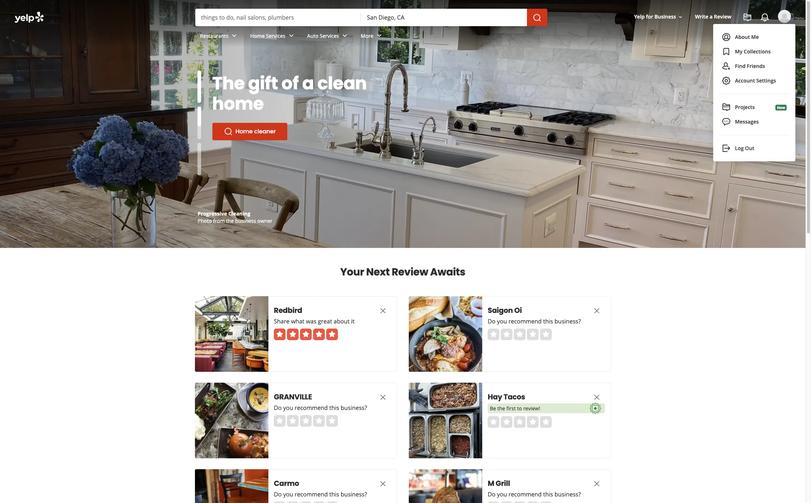 Task type: describe. For each thing, give the bounding box(es) containing it.
do you recommend this business? for m grill
[[488, 491, 581, 499]]

write
[[696, 13, 709, 20]]

redbird link
[[274, 306, 365, 316]]

business? for carmo
[[341, 491, 367, 499]]

business? for saigon oi
[[555, 318, 581, 326]]

rating element for saigon oi
[[488, 329, 552, 341]]

yelp
[[635, 13, 645, 20]]

hay
[[488, 392, 502, 403]]

messages
[[736, 118, 760, 125]]

oi
[[515, 306, 522, 316]]

from
[[213, 218, 225, 225]]

1 vertical spatial the
[[498, 406, 506, 413]]

photo of carmo image
[[195, 470, 269, 504]]

photo of hay tacos image
[[409, 383, 483, 459]]

carmo link
[[274, 479, 365, 489]]

first
[[507, 406, 516, 413]]

review for a
[[715, 13, 732, 20]]

m
[[488, 479, 495, 489]]

5 star rating image
[[274, 329, 338, 341]]

rating element for hay tacos
[[488, 417, 552, 429]]

home services
[[251, 32, 286, 39]]

do for m grill
[[488, 491, 496, 499]]

24 search v2 image
[[224, 127, 233, 136]]

photo of granville image
[[195, 383, 269, 459]]

business? for granville
[[341, 404, 367, 413]]

friends
[[748, 63, 766, 70]]

you for carmo
[[283, 491, 293, 499]]

dismiss card image for carmo
[[379, 480, 388, 489]]

you for granville
[[283, 404, 293, 413]]

the inside the progressive cleaning photo from the business owner
[[226, 218, 234, 225]]

rating element for m grill
[[488, 502, 552, 504]]

projects image
[[744, 13, 753, 22]]

(no rating) image for m grill
[[488, 502, 552, 504]]

log out button
[[720, 141, 790, 156]]

log
[[736, 145, 745, 152]]

clean
[[318, 71, 367, 96]]

awaits
[[431, 265, 466, 280]]

write a review link
[[693, 10, 735, 23]]

(no rating) image for hay tacos
[[488, 417, 552, 429]]

was
[[306, 318, 317, 326]]

about
[[334, 318, 350, 326]]

photo of m grill image
[[409, 470, 483, 504]]

none search field inside "explore banner section" banner
[[196, 9, 549, 26]]

next
[[367, 265, 390, 280]]

the
[[212, 71, 245, 96]]

m grill
[[488, 479, 510, 489]]

collections
[[745, 48, 771, 55]]

photo of redbird image
[[195, 297, 269, 372]]

tacos
[[504, 392, 526, 403]]

progressive
[[198, 210, 227, 217]]

progressive cleaning link
[[198, 210, 251, 217]]

auto services link
[[302, 26, 355, 47]]

me
[[752, 33, 760, 40]]

what
[[291, 318, 305, 326]]

restaurants
[[200, 32, 229, 39]]

m grill link
[[488, 479, 579, 489]]

be
[[490, 406, 496, 413]]

dismiss card image for redbird
[[379, 307, 388, 316]]

business? for m grill
[[555, 491, 581, 499]]

share
[[274, 318, 290, 326]]

my collections link
[[720, 44, 790, 59]]

review!
[[524, 406, 541, 413]]

find friends link
[[720, 59, 790, 74]]

grill
[[496, 479, 510, 489]]

write a review
[[696, 13, 732, 20]]

24 message v2 image
[[723, 118, 731, 126]]

this for granville
[[329, 404, 339, 413]]

the gift of a clean home
[[212, 71, 367, 116]]

none field find
[[201, 13, 356, 21]]

your
[[341, 265, 365, 280]]

log out
[[736, 145, 755, 152]]

this for m grill
[[544, 491, 553, 499]]

none field near
[[367, 13, 522, 21]]

hay tacos
[[488, 392, 526, 403]]

user actions element
[[629, 9, 802, 54]]

do for saigon oi
[[488, 318, 496, 326]]

account settings
[[736, 77, 777, 84]]

search image
[[533, 13, 542, 22]]

out
[[746, 145, 755, 152]]

this for carmo
[[329, 491, 339, 499]]

owner
[[258, 218, 273, 225]]

(no rating) image for carmo
[[274, 502, 338, 504]]

maria w. image
[[779, 10, 792, 23]]

business
[[235, 218, 256, 225]]

about me link
[[718, 30, 792, 44]]

firstreview image
[[589, 402, 603, 416]]

recommend for saigon oi
[[509, 318, 542, 326]]

great
[[318, 318, 332, 326]]

services for home services
[[266, 32, 286, 39]]

find friends
[[736, 63, 766, 70]]

home cleaner
[[236, 127, 276, 136]]

24 log out v2 image
[[723, 144, 731, 153]]

saigon oi
[[488, 306, 522, 316]]

photo of saigon oi image
[[409, 297, 483, 372]]

home for home services
[[251, 32, 265, 39]]

redbird
[[274, 306, 302, 316]]

home for home cleaner
[[236, 127, 253, 136]]



Task type: locate. For each thing, give the bounding box(es) containing it.
(no rating) image
[[488, 329, 552, 341], [274, 416, 338, 427], [488, 417, 552, 429], [274, 502, 338, 504], [488, 502, 552, 504]]

24 chevron down v2 image inside "auto services" link
[[341, 31, 350, 40]]

16 chevron down v2 image
[[678, 14, 684, 20]]

1 horizontal spatial a
[[710, 13, 713, 20]]

this
[[544, 318, 553, 326], [329, 404, 339, 413], [329, 491, 339, 499], [544, 491, 553, 499]]

select slide image
[[198, 71, 201, 103], [198, 96, 201, 128]]

1 vertical spatial a
[[303, 71, 314, 96]]

services for auto services
[[320, 32, 339, 39]]

rating element down m grill link at the right of page
[[488, 502, 552, 504]]

(no rating) image down oi
[[488, 329, 552, 341]]

24 chevron down v2 image left "auto"
[[287, 31, 296, 40]]

None radio
[[488, 329, 500, 341], [501, 329, 513, 341], [514, 329, 526, 341], [527, 329, 539, 341], [287, 416, 299, 427], [300, 416, 312, 427], [313, 416, 325, 427], [326, 416, 338, 427], [488, 417, 500, 429], [501, 417, 513, 429], [514, 417, 526, 429], [287, 502, 299, 504], [300, 502, 312, 504], [313, 502, 325, 504], [326, 502, 338, 504], [488, 502, 500, 504], [514, 502, 526, 504], [488, 329, 500, 341], [501, 329, 513, 341], [514, 329, 526, 341], [527, 329, 539, 341], [287, 416, 299, 427], [300, 416, 312, 427], [313, 416, 325, 427], [326, 416, 338, 427], [488, 417, 500, 429], [501, 417, 513, 429], [514, 417, 526, 429], [287, 502, 299, 504], [300, 502, 312, 504], [313, 502, 325, 504], [326, 502, 338, 504], [488, 502, 500, 504], [514, 502, 526, 504]]

recommend for carmo
[[295, 491, 328, 499]]

rating element for granville
[[274, 416, 338, 427]]

carmo
[[274, 479, 299, 489]]

business categories element
[[194, 26, 792, 47]]

1 none field from the left
[[201, 13, 356, 21]]

24 chevron down v2 image right auto services
[[341, 31, 350, 40]]

(no rating) image down to
[[488, 417, 552, 429]]

messages link
[[718, 115, 792, 129]]

for
[[647, 13, 654, 20]]

dismiss card image for m grill
[[593, 480, 602, 489]]

review
[[715, 13, 732, 20], [392, 265, 429, 280]]

more
[[361, 32, 374, 39]]

rating element for carmo
[[274, 502, 338, 504]]

24 chevron down v2 image for auto services
[[341, 31, 350, 40]]

yelp for business button
[[632, 10, 687, 23]]

0 horizontal spatial services
[[266, 32, 286, 39]]

do you recommend this business? down saigon oi "link"
[[488, 318, 581, 326]]

it
[[351, 318, 355, 326]]

do you recommend this business? for saigon oi
[[488, 318, 581, 326]]

dismiss card image
[[379, 307, 388, 316], [593, 307, 602, 316], [593, 393, 602, 402]]

my collections
[[736, 48, 771, 55]]

the right the be
[[498, 406, 506, 413]]

review up 24 profile v2 image
[[715, 13, 732, 20]]

services right "auto"
[[320, 32, 339, 39]]

home cleaner link
[[212, 123, 288, 141]]

Find text field
[[201, 13, 356, 21]]

(no rating) image for granville
[[274, 416, 338, 427]]

dismiss card image for saigon oi
[[593, 307, 602, 316]]

notifications image
[[761, 13, 770, 22]]

None radio
[[540, 329, 552, 341], [274, 416, 286, 427], [527, 417, 539, 429], [540, 417, 552, 429], [274, 502, 286, 504], [501, 502, 513, 504], [527, 502, 539, 504], [540, 502, 552, 504], [540, 329, 552, 341], [274, 416, 286, 427], [527, 417, 539, 429], [540, 417, 552, 429], [274, 502, 286, 504], [501, 502, 513, 504], [527, 502, 539, 504], [540, 502, 552, 504]]

services down find text box
[[266, 32, 286, 39]]

2 select slide image from the top
[[198, 96, 201, 128]]

dismiss card image for hay tacos
[[593, 393, 602, 402]]

the down progressive cleaning link
[[226, 218, 234, 225]]

recommend down carmo link
[[295, 491, 328, 499]]

select slide image left the
[[198, 71, 201, 103]]

you down carmo
[[283, 491, 293, 499]]

you
[[497, 318, 507, 326], [283, 404, 293, 413], [283, 491, 293, 499], [497, 491, 507, 499]]

cleaner
[[254, 127, 276, 136]]

0 horizontal spatial none field
[[201, 13, 356, 21]]

business? down carmo link
[[341, 491, 367, 499]]

account
[[736, 77, 756, 84]]

home down find text box
[[251, 32, 265, 39]]

more link
[[355, 26, 390, 47]]

0 vertical spatial home
[[251, 32, 265, 39]]

2 services from the left
[[320, 32, 339, 39]]

business
[[655, 13, 677, 20]]

None field
[[201, 13, 356, 21], [367, 13, 522, 21]]

None search field
[[0, 0, 806, 162]]

rating element down carmo link
[[274, 502, 338, 504]]

about
[[736, 33, 751, 40]]

do
[[488, 318, 496, 326], [274, 404, 282, 413], [274, 491, 282, 499], [488, 491, 496, 499]]

photo
[[198, 218, 212, 225]]

24 chevron down v2 image inside the restaurants link
[[230, 31, 239, 40]]

dismiss card image
[[379, 393, 388, 402], [379, 480, 388, 489], [593, 480, 602, 489]]

do down m
[[488, 491, 496, 499]]

24 settings v2 image
[[723, 76, 731, 85]]

a inside the write a review link
[[710, 13, 713, 20]]

business? down "granville" link
[[341, 404, 367, 413]]

do you recommend this business? for carmo
[[274, 491, 367, 499]]

be the first to review!
[[490, 406, 541, 413]]

3 24 chevron down v2 image from the left
[[341, 31, 350, 40]]

account settings link
[[720, 74, 790, 88]]

rating element
[[488, 329, 552, 341], [274, 416, 338, 427], [488, 417, 552, 429], [274, 502, 338, 504], [488, 502, 552, 504]]

0 vertical spatial review
[[715, 13, 732, 20]]

business? down saigon oi "link"
[[555, 318, 581, 326]]

do down carmo
[[274, 491, 282, 499]]

24 chevron down v2 image for restaurants
[[230, 31, 239, 40]]

Near text field
[[367, 13, 522, 21]]

0 horizontal spatial a
[[303, 71, 314, 96]]

a right of
[[303, 71, 314, 96]]

None search field
[[196, 9, 549, 26]]

you down granville in the left of the page
[[283, 404, 293, 413]]

1 horizontal spatial the
[[498, 406, 506, 413]]

24 add friend v2 image
[[723, 62, 731, 71]]

home services link
[[245, 26, 302, 47]]

0 horizontal spatial 24 chevron down v2 image
[[230, 31, 239, 40]]

1 vertical spatial review
[[392, 265, 429, 280]]

hay tacos link
[[488, 392, 579, 403]]

24 profile v2 image
[[723, 33, 731, 42]]

share what was great about it
[[274, 318, 355, 326]]

do you recommend this business? down m grill link at the right of page
[[488, 491, 581, 499]]

my
[[736, 48, 743, 55]]

do you recommend this business? for granville
[[274, 404, 367, 413]]

(no rating) image down granville in the left of the page
[[274, 416, 338, 427]]

do you recommend this business? down "granville" link
[[274, 404, 367, 413]]

2 none field from the left
[[367, 13, 522, 21]]

do down saigon
[[488, 318, 496, 326]]

rating element down to
[[488, 417, 552, 429]]

1 horizontal spatial review
[[715, 13, 732, 20]]

(no rating) image down m grill link at the right of page
[[488, 502, 552, 504]]

business?
[[555, 318, 581, 326], [341, 404, 367, 413], [341, 491, 367, 499], [555, 491, 581, 499]]

24 chevron down v2 image inside home services link
[[287, 31, 296, 40]]

1 vertical spatial home
[[236, 127, 253, 136]]

2 24 chevron down v2 image from the left
[[287, 31, 296, 40]]

new
[[778, 105, 786, 110]]

your next review awaits
[[341, 265, 466, 280]]

home
[[251, 32, 265, 39], [236, 127, 253, 136]]

services
[[266, 32, 286, 39], [320, 32, 339, 39]]

0 horizontal spatial the
[[226, 218, 234, 225]]

auto
[[307, 32, 319, 39]]

do for carmo
[[274, 491, 282, 499]]

review for next
[[392, 265, 429, 280]]

auto services
[[307, 32, 339, 39]]

do you recommend this business?
[[488, 318, 581, 326], [274, 404, 367, 413], [274, 491, 367, 499], [488, 491, 581, 499]]

progressive cleaning photo from the business owner
[[198, 210, 273, 225]]

this for saigon oi
[[544, 318, 553, 326]]

restaurants link
[[194, 26, 245, 47]]

gift
[[248, 71, 278, 96]]

do for granville
[[274, 404, 282, 413]]

review right the next
[[392, 265, 429, 280]]

home right 24 search v2 image
[[236, 127, 253, 136]]

1 services from the left
[[266, 32, 286, 39]]

do down granville in the left of the page
[[274, 404, 282, 413]]

dismiss card image for granville
[[379, 393, 388, 402]]

rating element down oi
[[488, 329, 552, 341]]

this down m grill link at the right of page
[[544, 491, 553, 499]]

recommend down "granville" link
[[295, 404, 328, 413]]

a
[[710, 13, 713, 20], [303, 71, 314, 96]]

recommend for m grill
[[509, 491, 542, 499]]

24 chevron down v2 image
[[375, 31, 384, 40]]

a inside the gift of a clean home
[[303, 71, 314, 96]]

you for saigon oi
[[497, 318, 507, 326]]

(no rating) image for saigon oi
[[488, 329, 552, 341]]

recommend
[[509, 318, 542, 326], [295, 404, 328, 413], [295, 491, 328, 499], [509, 491, 542, 499]]

1 select slide image from the top
[[198, 71, 201, 103]]

about me
[[736, 33, 760, 40]]

24 project v2 image
[[723, 103, 731, 112]]

recommend down m grill link at the right of page
[[509, 491, 542, 499]]

1 24 chevron down v2 image from the left
[[230, 31, 239, 40]]

you down grill
[[497, 491, 507, 499]]

find
[[736, 63, 746, 70]]

do you recommend this business? down carmo link
[[274, 491, 367, 499]]

this down "granville" link
[[329, 404, 339, 413]]

settings
[[757, 77, 777, 84]]

a right write
[[710, 13, 713, 20]]

2 horizontal spatial 24 chevron down v2 image
[[341, 31, 350, 40]]

none search field containing yelp for business
[[0, 0, 806, 162]]

business? down m grill link at the right of page
[[555, 491, 581, 499]]

saigon oi link
[[488, 306, 579, 316]]

24 chevron down v2 image
[[230, 31, 239, 40], [287, 31, 296, 40], [341, 31, 350, 40]]

(no rating) image down carmo link
[[274, 502, 338, 504]]

1 horizontal spatial 24 chevron down v2 image
[[287, 31, 296, 40]]

granville link
[[274, 392, 365, 403]]

select slide image left 24 search v2 image
[[198, 96, 201, 128]]

1 horizontal spatial services
[[320, 32, 339, 39]]

0 vertical spatial the
[[226, 218, 234, 225]]

review inside user actions element
[[715, 13, 732, 20]]

explore banner section banner
[[0, 0, 806, 248]]

you down saigon
[[497, 318, 507, 326]]

24 collections v2 image
[[723, 47, 731, 56]]

of
[[282, 71, 299, 96]]

0 horizontal spatial review
[[392, 265, 429, 280]]

this down saigon oi "link"
[[544, 318, 553, 326]]

rating element down granville in the left of the page
[[274, 416, 338, 427]]

home
[[212, 92, 264, 116]]

0 vertical spatial a
[[710, 13, 713, 20]]

saigon
[[488, 306, 513, 316]]

recommend for granville
[[295, 404, 328, 413]]

yelp for business
[[635, 13, 677, 20]]

1 horizontal spatial none field
[[367, 13, 522, 21]]

24 chevron down v2 image right restaurants
[[230, 31, 239, 40]]

projects
[[736, 104, 756, 111]]

this down carmo link
[[329, 491, 339, 499]]

to
[[517, 406, 522, 413]]

24 chevron down v2 image for home services
[[287, 31, 296, 40]]

home inside home services link
[[251, 32, 265, 39]]

the
[[226, 218, 234, 225], [498, 406, 506, 413]]

you for m grill
[[497, 491, 507, 499]]

cleaning
[[229, 210, 251, 217]]

granville
[[274, 392, 312, 403]]

recommend down oi
[[509, 318, 542, 326]]



Task type: vqa. For each thing, say whether or not it's contained in the screenshot.
Oi
yes



